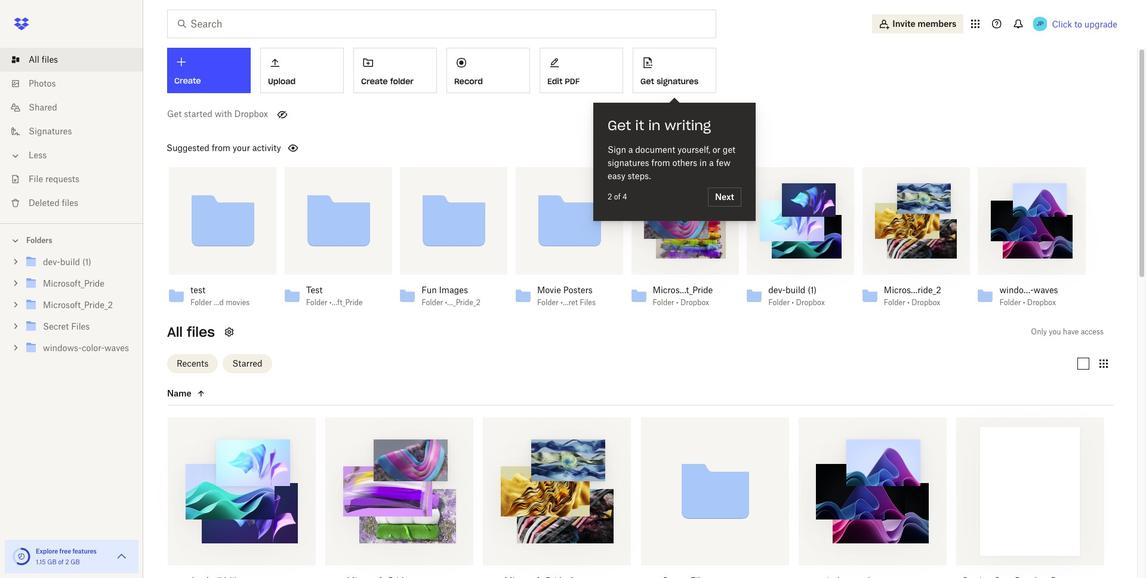 Task type: vqa. For each thing, say whether or not it's contained in the screenshot.
1st Expand folder image from the bottom
no



Task type: locate. For each thing, give the bounding box(es) containing it.
explore
[[36, 548, 58, 555]]

list
[[0, 41, 143, 223]]

upload button
[[260, 48, 344, 93]]

file requests link
[[10, 167, 143, 191]]

0 vertical spatial waves
[[1034, 285, 1059, 295]]

folder • dropbox button down the micros…t_pride button
[[653, 298, 713, 308]]

• down micros…ride_2
[[908, 298, 910, 307]]

0 horizontal spatial signatures
[[608, 158, 650, 168]]

files inside list item
[[42, 54, 58, 65]]

1 horizontal spatial get
[[608, 117, 632, 134]]

build
[[60, 257, 80, 267], [786, 285, 806, 295]]

(1) inside group
[[82, 257, 91, 267]]

0 horizontal spatial create
[[174, 76, 201, 86]]

get left the it
[[608, 117, 632, 134]]

folders button
[[0, 231, 143, 249]]

1 horizontal spatial all files
[[167, 324, 215, 341]]

folder • dropbox button down "micros…ride_2" button
[[885, 298, 944, 308]]

folder down windo…-
[[1000, 298, 1022, 307]]

1 horizontal spatial all
[[167, 324, 183, 341]]

folder • dropbox button down dev-build (1) 'button'
[[769, 298, 829, 308]]

easy
[[608, 171, 626, 181]]

1 horizontal spatial of
[[614, 192, 621, 201]]

1 horizontal spatial in
[[700, 158, 707, 168]]

files down posters
[[580, 298, 596, 307]]

1 vertical spatial from
[[652, 158, 671, 168]]

dropbox down dev-build (1) 'button'
[[797, 298, 825, 307]]

(1) for dev-build (1) folder • dropbox
[[808, 285, 817, 295]]

1 share from the left
[[214, 181, 238, 191]]

signatures up writing in the right top of the page
[[657, 76, 699, 87]]

0 vertical spatial dev-
[[43, 257, 60, 267]]

build inside dev-build (1) folder • dropbox
[[786, 285, 806, 295]]

0 horizontal spatial waves
[[105, 343, 129, 353]]

1 • from the left
[[677, 298, 679, 307]]

0 horizontal spatial 2
[[65, 559, 69, 566]]

create up started
[[174, 76, 201, 86]]

0 horizontal spatial dev-
[[43, 257, 60, 267]]

folder •…ret files button
[[538, 298, 597, 308]]

1 vertical spatial (1)
[[808, 285, 817, 295]]

jp
[[1037, 20, 1045, 27]]

2 vertical spatial files
[[187, 324, 215, 341]]

microsoft_pride link
[[24, 276, 134, 292]]

dev- inside group
[[43, 257, 60, 267]]

get left started
[[167, 109, 182, 119]]

folder down test
[[191, 298, 212, 307]]

•
[[677, 298, 679, 307], [792, 298, 795, 307], [908, 298, 910, 307], [1024, 298, 1026, 307]]

your
[[233, 143, 250, 153]]

folder down movie
[[538, 298, 559, 307]]

3 • from the left
[[908, 298, 910, 307]]

create button
[[167, 48, 251, 93]]

0 horizontal spatial get
[[167, 109, 182, 119]]

few
[[717, 158, 731, 168]]

1 vertical spatial dev-
[[769, 285, 786, 295]]

7 folder from the left
[[885, 298, 906, 307]]

0 horizontal spatial gb
[[47, 559, 57, 566]]

1 horizontal spatial create
[[361, 76, 388, 87]]

2 • from the left
[[792, 298, 795, 307]]

windo…-
[[1000, 285, 1034, 295]]

0 vertical spatial in
[[649, 117, 661, 134]]

all up "photos"
[[29, 54, 39, 65]]

dropbox inside micros…t_pride folder • dropbox
[[681, 298, 710, 307]]

edit
[[548, 76, 563, 87]]

get signatures button
[[633, 48, 717, 93]]

from left your
[[212, 143, 231, 153]]

folder …d movies button
[[191, 298, 250, 308]]

gb right 1.15
[[47, 559, 57, 566]]

1 vertical spatial signatures
[[608, 158, 650, 168]]

1 folder • dropbox button from the left
[[653, 298, 713, 308]]

1 horizontal spatial dev-
[[769, 285, 786, 295]]

sign a document yourself, or get signatures from others in a few easy steps.
[[608, 145, 736, 181]]

0 horizontal spatial build
[[60, 257, 80, 267]]

4 folder from the left
[[538, 298, 559, 307]]

6 folder from the left
[[769, 298, 790, 307]]

a left few
[[710, 158, 714, 168]]

folder • dropbox button for dev-
[[769, 298, 829, 308]]

6 share from the left
[[908, 181, 932, 191]]

from down document
[[652, 158, 671, 168]]

files down file requests link at the top of page
[[62, 198, 78, 208]]

files for deleted files link
[[62, 198, 78, 208]]

5 folder from the left
[[653, 298, 675, 307]]

dev-build (1) folder • dropbox
[[769, 285, 825, 307]]

• inside micros…ride_2 folder • dropbox
[[908, 298, 910, 307]]

7 share button from the left
[[1017, 177, 1055, 196]]

0 vertical spatial (1)
[[82, 257, 91, 267]]

dropbox down the micros…t_pride button
[[681, 298, 710, 307]]

create for create
[[174, 76, 201, 86]]

0 vertical spatial all files
[[29, 54, 58, 65]]

4 • from the left
[[1024, 298, 1026, 307]]

get inside button
[[641, 76, 655, 87]]

0 vertical spatial files
[[42, 54, 58, 65]]

4 share from the left
[[561, 181, 585, 191]]

1 horizontal spatial files
[[62, 198, 78, 208]]

only
[[1032, 327, 1048, 336]]

all inside list item
[[29, 54, 39, 65]]

movie posters folder •…ret files
[[538, 285, 596, 307]]

or
[[713, 145, 721, 155]]

2 share from the left
[[330, 181, 354, 191]]

2 gb from the left
[[71, 559, 80, 566]]

sign
[[608, 145, 627, 155]]

• down 'windo…-waves' button
[[1024, 298, 1026, 307]]

folder, microsoft_pride_2 row
[[479, 418, 632, 578]]

gb down the "features"
[[71, 559, 80, 566]]

dropbox right with
[[235, 109, 268, 119]]

group
[[0, 249, 143, 368]]

1 horizontal spatial waves
[[1034, 285, 1059, 295]]

2 left 4
[[608, 192, 613, 201]]

dropbox inside 'windo…-waves folder • dropbox'
[[1028, 298, 1057, 307]]

2 down free
[[65, 559, 69, 566]]

file requests
[[29, 174, 79, 184]]

• down the micros…t_pride button
[[677, 298, 679, 307]]

windo…-waves button
[[1000, 285, 1060, 296]]

all files up "photos"
[[29, 54, 58, 65]]

a right sign at the top right of page
[[629, 145, 633, 155]]

click to upgrade link
[[1053, 19, 1118, 29]]

click to upgrade
[[1053, 19, 1118, 29]]

files down 'microsoft_pride_2' link
[[71, 321, 90, 332]]

signatures inside sign a document yourself, or get signatures from others in a few easy steps.
[[608, 158, 650, 168]]

folder down dev-build (1) 'button'
[[769, 298, 790, 307]]

folder, secret files row
[[636, 418, 790, 578]]

1 horizontal spatial a
[[710, 158, 714, 168]]

of
[[614, 192, 621, 201], [58, 559, 64, 566]]

0 horizontal spatial from
[[212, 143, 231, 153]]

folder down the test
[[306, 298, 328, 307]]

dropbox down "micros…ride_2" button
[[912, 298, 941, 307]]

1 horizontal spatial files
[[580, 298, 596, 307]]

requests
[[45, 174, 79, 184]]

writing
[[665, 117, 712, 134]]

less
[[29, 150, 47, 160]]

0 horizontal spatial in
[[649, 117, 661, 134]]

name
[[167, 388, 192, 398]]

0 horizontal spatial (1)
[[82, 257, 91, 267]]

1 horizontal spatial 2
[[608, 192, 613, 201]]

free
[[60, 548, 71, 555]]

1 vertical spatial files
[[71, 321, 90, 332]]

dropbox inside micros…ride_2 folder • dropbox
[[912, 298, 941, 307]]

folder inside test folder •…ft_pride
[[306, 298, 328, 307]]

shared
[[29, 102, 57, 112]]

get for get started with dropbox
[[167, 109, 182, 119]]

•…ft_pride
[[330, 298, 363, 307]]

waves
[[1034, 285, 1059, 295], [105, 343, 129, 353]]

8 folder from the left
[[1000, 298, 1022, 307]]

folder • dropbox button
[[653, 298, 713, 308], [769, 298, 829, 308], [885, 298, 944, 308], [1000, 298, 1060, 308]]

files
[[42, 54, 58, 65], [62, 198, 78, 208], [187, 324, 215, 341]]

micros…t_pride
[[653, 285, 713, 295]]

folder inside test folder …d movies
[[191, 298, 212, 307]]

(1) inside dev-build (1) folder • dropbox
[[808, 285, 817, 295]]

micros…ride_2
[[885, 285, 942, 295]]

1 vertical spatial of
[[58, 559, 64, 566]]

dropbox for get started with dropbox
[[235, 109, 268, 119]]

• inside micros…t_pride folder • dropbox
[[677, 298, 679, 307]]

get for get signatures
[[641, 76, 655, 87]]

3 folder • dropbox button from the left
[[885, 298, 944, 308]]

2 folder from the left
[[306, 298, 328, 307]]

0 vertical spatial all
[[29, 54, 39, 65]]

photos
[[29, 78, 56, 88]]

dev-build (1) button
[[769, 285, 829, 296]]

folder inside micros…t_pride folder • dropbox
[[653, 298, 675, 307]]

deleted files link
[[10, 191, 143, 215]]

micros…t_pride button
[[653, 285, 713, 296]]

of inside explore free features 1.15 gb of 2 gb
[[58, 559, 64, 566]]

micros…ride_2 folder • dropbox
[[885, 285, 942, 307]]

folder • dropbox button down 'windo…-waves' button
[[1000, 298, 1060, 308]]

0 horizontal spatial all files
[[29, 54, 58, 65]]

test
[[191, 285, 206, 295]]

folder down fun
[[422, 298, 443, 307]]

of down free
[[58, 559, 64, 566]]

1 share button from the left
[[207, 177, 246, 196]]

1 folder from the left
[[191, 298, 212, 307]]

0 horizontal spatial all
[[29, 54, 39, 65]]

0 horizontal spatial a
[[629, 145, 633, 155]]

all files up recents
[[167, 324, 215, 341]]

0 horizontal spatial of
[[58, 559, 64, 566]]

in down yourself,
[[700, 158, 707, 168]]

1 vertical spatial all files
[[167, 324, 215, 341]]

windows-color-waves link
[[24, 340, 134, 357]]

2 folder • dropbox button from the left
[[769, 298, 829, 308]]

record button
[[447, 48, 530, 93]]

0 vertical spatial build
[[60, 257, 80, 267]]

dev-
[[43, 257, 60, 267], [769, 285, 786, 295]]

create inside create folder button
[[361, 76, 388, 87]]

0 horizontal spatial files
[[71, 321, 90, 332]]

windows-
[[43, 343, 82, 353]]

waves down secret files link
[[105, 343, 129, 353]]

waves up only
[[1034, 285, 1059, 295]]

folder
[[191, 298, 212, 307], [306, 298, 328, 307], [422, 298, 443, 307], [538, 298, 559, 307], [653, 298, 675, 307], [769, 298, 790, 307], [885, 298, 906, 307], [1000, 298, 1022, 307]]

folder inside micros…ride_2 folder • dropbox
[[885, 298, 906, 307]]

1 vertical spatial build
[[786, 285, 806, 295]]

0 vertical spatial files
[[580, 298, 596, 307]]

0 vertical spatial a
[[629, 145, 633, 155]]

2 of 4
[[608, 192, 628, 201]]

invite
[[893, 19, 916, 29]]

folder inside 'windo…-waves folder • dropbox'
[[1000, 298, 1022, 307]]

• down dev-build (1) 'button'
[[792, 298, 795, 307]]

in inside sign a document yourself, or get signatures from others in a few easy steps.
[[700, 158, 707, 168]]

3 folder from the left
[[422, 298, 443, 307]]

create left folder
[[361, 76, 388, 87]]

in right the it
[[649, 117, 661, 134]]

features
[[73, 548, 97, 555]]

1 vertical spatial in
[[700, 158, 707, 168]]

1 horizontal spatial signatures
[[657, 76, 699, 87]]

files inside secret files link
[[71, 321, 90, 332]]

file, _ getting started with dropbox paper.paper row
[[952, 418, 1105, 578]]

of left 4
[[614, 192, 621, 201]]

build inside group
[[60, 257, 80, 267]]

0 vertical spatial 2
[[608, 192, 613, 201]]

2 horizontal spatial files
[[187, 324, 215, 341]]

signatures up 'steps.'
[[608, 158, 650, 168]]

in
[[649, 117, 661, 134], [700, 158, 707, 168]]

1 horizontal spatial from
[[652, 158, 671, 168]]

1 horizontal spatial build
[[786, 285, 806, 295]]

0 vertical spatial from
[[212, 143, 231, 153]]

create inside create popup button
[[174, 76, 201, 86]]

secret files link
[[24, 319, 134, 335]]

folder inside fun images folder •…_pride_2
[[422, 298, 443, 307]]

1 vertical spatial waves
[[105, 343, 129, 353]]

files
[[580, 298, 596, 307], [71, 321, 90, 332]]

dropbox down 'windo…-waves' button
[[1028, 298, 1057, 307]]

build for dev-build (1)
[[60, 257, 80, 267]]

folder down micros…ride_2
[[885, 298, 906, 307]]

create
[[174, 76, 201, 86], [361, 76, 388, 87]]

get for get it in writing
[[608, 117, 632, 134]]

share
[[214, 181, 238, 191], [330, 181, 354, 191], [446, 181, 470, 191], [561, 181, 585, 191], [793, 181, 817, 191], [908, 181, 932, 191], [1024, 181, 1048, 191]]

0 vertical spatial signatures
[[657, 76, 699, 87]]

0 horizontal spatial files
[[42, 54, 58, 65]]

folder
[[391, 76, 414, 87]]

1 horizontal spatial gb
[[71, 559, 80, 566]]

get up the it
[[641, 76, 655, 87]]

folder, windows-color-waves row
[[794, 418, 947, 578]]

files up "photos"
[[42, 54, 58, 65]]

1 vertical spatial all
[[167, 324, 183, 341]]

1 vertical spatial 2
[[65, 559, 69, 566]]

2 horizontal spatial get
[[641, 76, 655, 87]]

(1)
[[82, 257, 91, 267], [808, 285, 817, 295]]

create folder button
[[354, 48, 437, 93]]

get signatures
[[641, 76, 699, 87]]

1 vertical spatial files
[[62, 198, 78, 208]]

all up recents
[[167, 324, 183, 341]]

1 horizontal spatial (1)
[[808, 285, 817, 295]]

files left folder settings image
[[187, 324, 215, 341]]

folder down the micros…t_pride button
[[653, 298, 675, 307]]

4 folder • dropbox button from the left
[[1000, 298, 1060, 308]]

dev- inside dev-build (1) folder • dropbox
[[769, 285, 786, 295]]



Task type: describe. For each thing, give the bounding box(es) containing it.
edit pdf button
[[540, 48, 624, 93]]

•…_pride_2
[[445, 298, 481, 307]]

edit pdf
[[548, 76, 580, 87]]

test
[[306, 285, 323, 295]]

get
[[723, 145, 736, 155]]

movie posters button
[[538, 285, 597, 296]]

files inside movie posters folder •…ret files
[[580, 298, 596, 307]]

photos link
[[10, 72, 143, 96]]

name button
[[167, 386, 268, 401]]

color-
[[82, 343, 105, 353]]

dev-build (1) link
[[24, 254, 134, 271]]

invite members
[[893, 19, 957, 29]]

steps.
[[628, 171, 651, 181]]

signatures link
[[10, 119, 143, 143]]

record
[[455, 76, 483, 87]]

microsoft_pride_2 link
[[24, 297, 134, 314]]

suggested
[[167, 143, 210, 153]]

1 gb from the left
[[47, 559, 57, 566]]

signatures
[[29, 126, 72, 136]]

shared link
[[10, 96, 143, 119]]

test button
[[306, 285, 366, 296]]

dev- for dev-build (1)
[[43, 257, 60, 267]]

jp button
[[1031, 14, 1050, 33]]

you
[[1050, 327, 1062, 336]]

starred button
[[223, 354, 272, 373]]

less image
[[10, 150, 22, 162]]

quota usage element
[[12, 547, 31, 566]]

secret files
[[43, 321, 90, 332]]

microsoft_pride_2
[[43, 300, 113, 310]]

access
[[1082, 327, 1105, 336]]

get started with dropbox
[[167, 109, 268, 119]]

folders
[[26, 236, 52, 245]]

folder • dropbox button for micros…ride_2
[[885, 298, 944, 308]]

6 share button from the left
[[901, 177, 940, 196]]

dropbox image
[[10, 12, 33, 36]]

create folder
[[361, 76, 414, 87]]

folder inside movie posters folder •…ret files
[[538, 298, 559, 307]]

create for create folder
[[361, 76, 388, 87]]

from inside sign a document yourself, or get signatures from others in a few easy steps.
[[652, 158, 671, 168]]

group containing dev-build (1)
[[0, 249, 143, 368]]

deleted files
[[29, 198, 78, 208]]

next button
[[708, 188, 742, 207]]

next
[[716, 192, 735, 202]]

dropbox for micros…t_pride folder • dropbox
[[681, 298, 710, 307]]

folder settings image
[[222, 325, 236, 339]]

posters
[[564, 285, 593, 295]]

5 share button from the left
[[785, 177, 824, 196]]

movies
[[226, 298, 250, 307]]

dropbox for micros…ride_2 folder • dropbox
[[912, 298, 941, 307]]

list containing all files
[[0, 41, 143, 223]]

microsoft_pride
[[43, 278, 105, 289]]

folder inside dev-build (1) folder • dropbox
[[769, 298, 790, 307]]

windo…-waves folder • dropbox
[[1000, 285, 1059, 307]]

dropbox inside dev-build (1) folder • dropbox
[[797, 298, 825, 307]]

signatures inside button
[[657, 76, 699, 87]]

yourself,
[[678, 145, 711, 155]]

folder • dropbox button for windo…-
[[1000, 298, 1060, 308]]

document
[[636, 145, 676, 155]]

2 inside explore free features 1.15 gb of 2 gb
[[65, 559, 69, 566]]

micros…t_pride folder • dropbox
[[653, 285, 713, 307]]

dev-build (1)
[[43, 257, 91, 267]]

waves inside group
[[105, 343, 129, 353]]

secret
[[43, 321, 69, 332]]

folder, microsoft_pride row
[[321, 418, 474, 578]]

windows-color-waves
[[43, 343, 129, 353]]

upload
[[268, 76, 296, 87]]

files for all files link at the top left of the page
[[42, 54, 58, 65]]

recents
[[177, 358, 209, 368]]

members
[[918, 19, 957, 29]]

0 vertical spatial of
[[614, 192, 621, 201]]

build for dev-build (1) folder • dropbox
[[786, 285, 806, 295]]

• inside 'windo…-waves folder • dropbox'
[[1024, 298, 1026, 307]]

2 share button from the left
[[323, 177, 361, 196]]

5 share from the left
[[793, 181, 817, 191]]

folder, dev-build (1) row
[[163, 418, 316, 578]]

1.15
[[36, 559, 46, 566]]

all files link
[[10, 48, 143, 72]]

7 share from the left
[[1024, 181, 1048, 191]]

4 share button from the left
[[554, 177, 593, 196]]

pdf
[[565, 76, 580, 87]]

waves inside 'windo…-waves folder • dropbox'
[[1034, 285, 1059, 295]]

3 share from the left
[[446, 181, 470, 191]]

started
[[184, 109, 213, 119]]

to
[[1075, 19, 1083, 29]]

micros…ride_2 button
[[885, 285, 944, 296]]

click
[[1053, 19, 1073, 29]]

suggested from your activity
[[167, 143, 281, 153]]

folder •…_pride_2 button
[[422, 298, 482, 308]]

invite members button
[[873, 14, 964, 33]]

only you have access
[[1032, 327, 1105, 336]]

1 vertical spatial a
[[710, 158, 714, 168]]

all files list item
[[0, 48, 143, 72]]

explore free features 1.15 gb of 2 gb
[[36, 548, 97, 566]]

3 share button from the left
[[438, 177, 477, 196]]

get it in writing
[[608, 117, 712, 134]]

with
[[215, 109, 232, 119]]

fun images folder •…_pride_2
[[422, 285, 481, 307]]

…d
[[214, 298, 224, 307]]

Search in folder "Dropbox" text field
[[191, 17, 692, 31]]

(1) for dev-build (1)
[[82, 257, 91, 267]]

folder •…ft_pride button
[[306, 298, 366, 308]]

upgrade
[[1085, 19, 1118, 29]]

starred
[[233, 358, 263, 368]]

all files inside list item
[[29, 54, 58, 65]]

4
[[623, 192, 628, 201]]

recents button
[[167, 354, 218, 373]]

others
[[673, 158, 698, 168]]

test button
[[191, 285, 250, 296]]

folder • dropbox button for micros…t_pride
[[653, 298, 713, 308]]

• inside dev-build (1) folder • dropbox
[[792, 298, 795, 307]]

dev- for dev-build (1) folder • dropbox
[[769, 285, 786, 295]]



